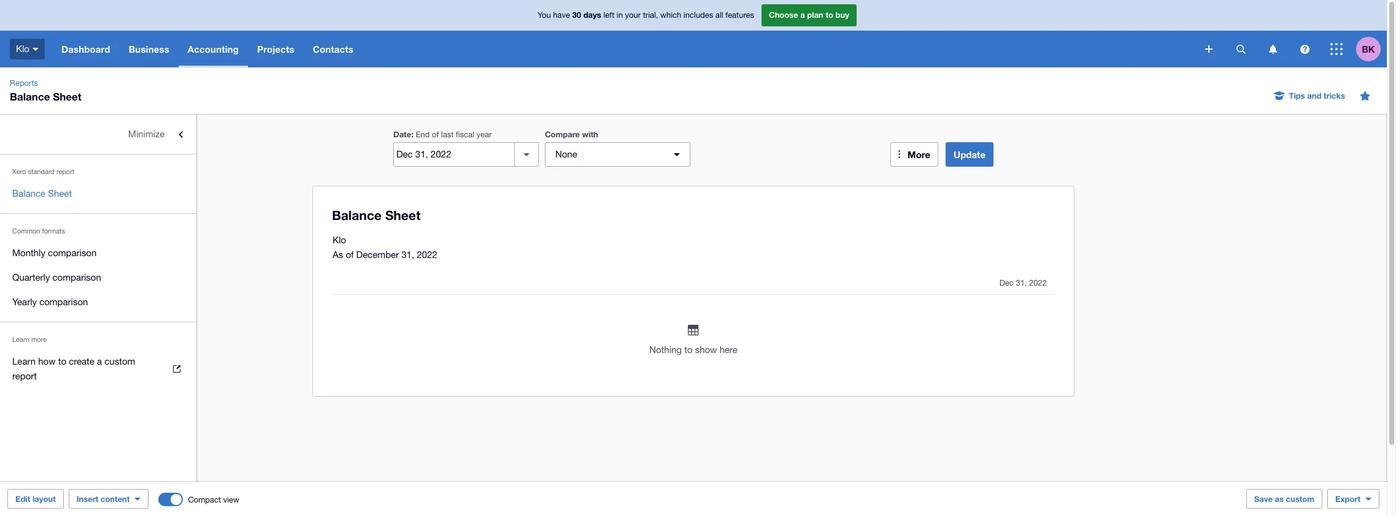 Task type: describe. For each thing, give the bounding box(es) containing it.
to inside report output element
[[685, 345, 693, 356]]

contacts button
[[304, 31, 363, 68]]

to inside learn how to create a custom report
[[58, 357, 66, 367]]

choose a plan to buy
[[769, 10, 850, 20]]

balance inside reports balance sheet
[[10, 90, 50, 103]]

insert
[[77, 495, 98, 505]]

left
[[604, 11, 615, 20]]

end
[[416, 130, 430, 139]]

2022 inside klo as of december 31, 2022
[[417, 250, 438, 260]]

last
[[441, 130, 454, 139]]

december
[[356, 250, 399, 260]]

navigation containing dashboard
[[52, 31, 1197, 68]]

none button
[[545, 142, 691, 167]]

you
[[538, 11, 551, 20]]

accounting
[[188, 44, 239, 55]]

custom inside learn how to create a custom report
[[105, 357, 135, 367]]

yearly comparison link
[[0, 290, 196, 315]]

plan
[[808, 10, 824, 20]]

a inside learn how to create a custom report
[[97, 357, 102, 367]]

reports
[[10, 79, 38, 88]]

and
[[1308, 91, 1322, 101]]

all
[[716, 11, 724, 20]]

compact
[[188, 496, 221, 505]]

minimize
[[128, 129, 165, 139]]

klo for klo
[[16, 43, 29, 54]]

quarterly
[[12, 273, 50, 283]]

features
[[726, 11, 755, 20]]

tips and tricks button
[[1268, 86, 1353, 106]]

Report title field
[[329, 202, 1050, 230]]

projects
[[257, 44, 295, 55]]

save
[[1255, 495, 1273, 505]]

update button
[[946, 142, 994, 167]]

yearly
[[12, 297, 37, 308]]

31, inside klo as of december 31, 2022
[[402, 250, 415, 260]]

custom inside button
[[1287, 495, 1315, 505]]

content
[[101, 495, 130, 505]]

reports balance sheet
[[10, 79, 82, 103]]

with
[[582, 130, 599, 139]]

tricks
[[1324, 91, 1346, 101]]

in
[[617, 11, 623, 20]]

as
[[333, 250, 343, 260]]

fiscal
[[456, 130, 475, 139]]

contacts
[[313, 44, 354, 55]]

layout
[[32, 495, 56, 505]]

insert content button
[[69, 490, 149, 510]]

view
[[223, 496, 239, 505]]

monthly comparison
[[12, 248, 97, 258]]

monthly
[[12, 248, 45, 258]]

tips
[[1290, 91, 1306, 101]]

learn for learn more
[[12, 336, 29, 344]]

date
[[394, 130, 411, 139]]

save as custom
[[1255, 495, 1315, 505]]

create
[[69, 357, 94, 367]]

more
[[908, 149, 931, 160]]

xero
[[12, 168, 26, 176]]

comparison for quarterly comparison
[[53, 273, 101, 283]]

monthly comparison link
[[0, 241, 196, 266]]

as
[[1276, 495, 1284, 505]]

minimize button
[[0, 122, 196, 147]]

30
[[573, 10, 582, 20]]

svg image inside klo popup button
[[33, 48, 39, 51]]

which
[[661, 11, 682, 20]]

banner containing bk
[[0, 0, 1388, 68]]

choose
[[769, 10, 799, 20]]

buy
[[836, 10, 850, 20]]

bk
[[1363, 43, 1376, 54]]

dashboard
[[61, 44, 110, 55]]

common
[[12, 228, 40, 235]]

accounting button
[[179, 31, 248, 68]]

of inside klo as of december 31, 2022
[[346, 250, 354, 260]]

1 horizontal spatial svg image
[[1331, 43, 1343, 55]]

learn how to create a custom report link
[[0, 350, 196, 389]]

business
[[129, 44, 169, 55]]

show
[[695, 345, 717, 356]]

compact view
[[188, 496, 239, 505]]

klo for klo as of december 31, 2022
[[333, 235, 346, 246]]

compare with
[[545, 130, 599, 139]]



Task type: locate. For each thing, give the bounding box(es) containing it.
1 horizontal spatial 2022
[[1030, 279, 1047, 288]]

2022 inside report output element
[[1030, 279, 1047, 288]]

comparison
[[48, 248, 97, 258], [53, 273, 101, 283], [39, 297, 88, 308]]

tips and tricks
[[1290, 91, 1346, 101]]

a
[[801, 10, 805, 20], [97, 357, 102, 367]]

0 vertical spatial 31,
[[402, 250, 415, 260]]

1 vertical spatial comparison
[[53, 273, 101, 283]]

2 horizontal spatial to
[[826, 10, 834, 20]]

balance down reports link
[[10, 90, 50, 103]]

31,
[[402, 250, 415, 260], [1016, 279, 1028, 288]]

of right as
[[346, 250, 354, 260]]

report right standard
[[56, 168, 74, 176]]

1 learn from the top
[[12, 336, 29, 344]]

1 vertical spatial to
[[685, 345, 693, 356]]

1 vertical spatial sheet
[[48, 188, 72, 199]]

to left buy
[[826, 10, 834, 20]]

export
[[1336, 495, 1361, 505]]

learn more
[[12, 336, 47, 344]]

2022 right "december"
[[417, 250, 438, 260]]

2022 right dec
[[1030, 279, 1047, 288]]

0 vertical spatial to
[[826, 10, 834, 20]]

comparison down monthly comparison link
[[53, 273, 101, 283]]

0 horizontal spatial 31,
[[402, 250, 415, 260]]

dec
[[1000, 279, 1014, 288]]

klo inside klo as of december 31, 2022
[[333, 235, 346, 246]]

quarterly comparison
[[12, 273, 101, 283]]

1 horizontal spatial custom
[[1287, 495, 1315, 505]]

your
[[625, 11, 641, 20]]

1 horizontal spatial of
[[432, 130, 439, 139]]

of inside the date : end of last fiscal year
[[432, 130, 439, 139]]

a left plan
[[801, 10, 805, 20]]

0 horizontal spatial 2022
[[417, 250, 438, 260]]

1 horizontal spatial report
[[56, 168, 74, 176]]

1 horizontal spatial a
[[801, 10, 805, 20]]

1 vertical spatial klo
[[333, 235, 346, 246]]

learn inside learn how to create a custom report
[[12, 357, 36, 367]]

0 vertical spatial custom
[[105, 357, 135, 367]]

edit layout
[[15, 495, 56, 505]]

0 horizontal spatial a
[[97, 357, 102, 367]]

balance sheet
[[12, 188, 72, 199]]

comparison for monthly comparison
[[48, 248, 97, 258]]

0 horizontal spatial report
[[12, 371, 37, 382]]

sheet
[[53, 90, 82, 103], [48, 188, 72, 199]]

projects button
[[248, 31, 304, 68]]

svg image
[[1331, 43, 1343, 55], [33, 48, 39, 51]]

report
[[56, 168, 74, 176], [12, 371, 37, 382]]

0 horizontal spatial to
[[58, 357, 66, 367]]

2 learn from the top
[[12, 357, 36, 367]]

remove from favorites image
[[1353, 84, 1378, 108]]

to left show
[[685, 345, 693, 356]]

balance sheet link
[[0, 182, 196, 206]]

2 vertical spatial comparison
[[39, 297, 88, 308]]

insert content
[[77, 495, 130, 505]]

0 vertical spatial learn
[[12, 336, 29, 344]]

31, right dec
[[1016, 279, 1028, 288]]

learn
[[12, 336, 29, 344], [12, 357, 36, 367]]

report inside learn how to create a custom report
[[12, 371, 37, 382]]

learn for learn how to create a custom report
[[12, 357, 36, 367]]

comparison down quarterly comparison
[[39, 297, 88, 308]]

1 vertical spatial custom
[[1287, 495, 1315, 505]]

have
[[553, 11, 570, 20]]

1 horizontal spatial 31,
[[1016, 279, 1028, 288]]

1 vertical spatial of
[[346, 250, 354, 260]]

0 horizontal spatial svg image
[[33, 48, 39, 51]]

0 vertical spatial balance
[[10, 90, 50, 103]]

bk button
[[1357, 31, 1388, 68]]

banner
[[0, 0, 1388, 68]]

of left "last"
[[432, 130, 439, 139]]

0 horizontal spatial klo
[[16, 43, 29, 54]]

compare
[[545, 130, 580, 139]]

custom
[[105, 357, 135, 367], [1287, 495, 1315, 505]]

klo as of december 31, 2022
[[333, 235, 438, 260]]

klo
[[16, 43, 29, 54], [333, 235, 346, 246]]

date : end of last fiscal year
[[394, 130, 492, 139]]

2 vertical spatial to
[[58, 357, 66, 367]]

comparison for yearly comparison
[[39, 297, 88, 308]]

1 vertical spatial a
[[97, 357, 102, 367]]

update
[[954, 149, 986, 160]]

business button
[[120, 31, 179, 68]]

1 vertical spatial balance
[[12, 188, 46, 199]]

learn down learn more
[[12, 357, 36, 367]]

31, inside report output element
[[1016, 279, 1028, 288]]

you have 30 days left in your trial, which includes all features
[[538, 10, 755, 20]]

list of convenience dates image
[[514, 142, 539, 167]]

edit
[[15, 495, 30, 505]]

1 vertical spatial learn
[[12, 357, 36, 367]]

0 vertical spatial of
[[432, 130, 439, 139]]

days
[[584, 10, 602, 20]]

svg image
[[1237, 45, 1246, 54], [1269, 45, 1277, 54], [1301, 45, 1310, 54], [1206, 45, 1213, 53]]

learn left more
[[12, 336, 29, 344]]

learn how to create a custom report
[[12, 357, 135, 382]]

save as custom button
[[1247, 490, 1323, 510]]

here
[[720, 345, 738, 356]]

0 vertical spatial sheet
[[53, 90, 82, 103]]

0 vertical spatial comparison
[[48, 248, 97, 258]]

0 horizontal spatial custom
[[105, 357, 135, 367]]

edit layout button
[[7, 490, 64, 510]]

a right create
[[97, 357, 102, 367]]

report output element
[[333, 273, 1055, 382]]

common formats
[[12, 228, 65, 235]]

sheet up minimize "button"
[[53, 90, 82, 103]]

comparison down "formats"
[[48, 248, 97, 258]]

31, right "december"
[[402, 250, 415, 260]]

sheet inside reports balance sheet
[[53, 90, 82, 103]]

to
[[826, 10, 834, 20], [685, 345, 693, 356], [58, 357, 66, 367]]

trial,
[[643, 11, 659, 20]]

:
[[411, 130, 414, 139]]

standard
[[28, 168, 55, 176]]

klo up as
[[333, 235, 346, 246]]

custom right as
[[1287, 495, 1315, 505]]

2022
[[417, 250, 438, 260], [1030, 279, 1047, 288]]

sheet down xero standard report at the left top of page
[[48, 188, 72, 199]]

dec 31, 2022
[[1000, 279, 1047, 288]]

0 horizontal spatial of
[[346, 250, 354, 260]]

year
[[477, 130, 492, 139]]

includes
[[684, 11, 714, 20]]

yearly comparison
[[12, 297, 88, 308]]

nothing
[[650, 345, 682, 356]]

of
[[432, 130, 439, 139], [346, 250, 354, 260]]

formats
[[42, 228, 65, 235]]

klo up reports
[[16, 43, 29, 54]]

how
[[38, 357, 56, 367]]

more button
[[891, 142, 939, 167]]

0 vertical spatial a
[[801, 10, 805, 20]]

0 vertical spatial 2022
[[417, 250, 438, 260]]

to right how
[[58, 357, 66, 367]]

1 vertical spatial 31,
[[1016, 279, 1028, 288]]

navigation
[[52, 31, 1197, 68]]

custom right create
[[105, 357, 135, 367]]

1 horizontal spatial to
[[685, 345, 693, 356]]

dashboard link
[[52, 31, 120, 68]]

quarterly comparison link
[[0, 266, 196, 290]]

nothing to show here
[[650, 345, 738, 356]]

xero standard report
[[12, 168, 74, 176]]

balance down xero
[[12, 188, 46, 199]]

none
[[556, 149, 578, 160]]

report down learn more
[[12, 371, 37, 382]]

more
[[31, 336, 47, 344]]

reports link
[[5, 77, 43, 90]]

klo button
[[0, 31, 52, 68]]

0 vertical spatial report
[[56, 168, 74, 176]]

Select end date field
[[394, 143, 514, 166]]

a inside banner
[[801, 10, 805, 20]]

1 horizontal spatial klo
[[333, 235, 346, 246]]

1 vertical spatial 2022
[[1030, 279, 1047, 288]]

svg image left the bk
[[1331, 43, 1343, 55]]

klo inside popup button
[[16, 43, 29, 54]]

1 vertical spatial report
[[12, 371, 37, 382]]

svg image up reports
[[33, 48, 39, 51]]

0 vertical spatial klo
[[16, 43, 29, 54]]

export button
[[1328, 490, 1380, 510]]



Task type: vqa. For each thing, say whether or not it's contained in the screenshot.
svg image inside the "Klo" Popup Button
yes



